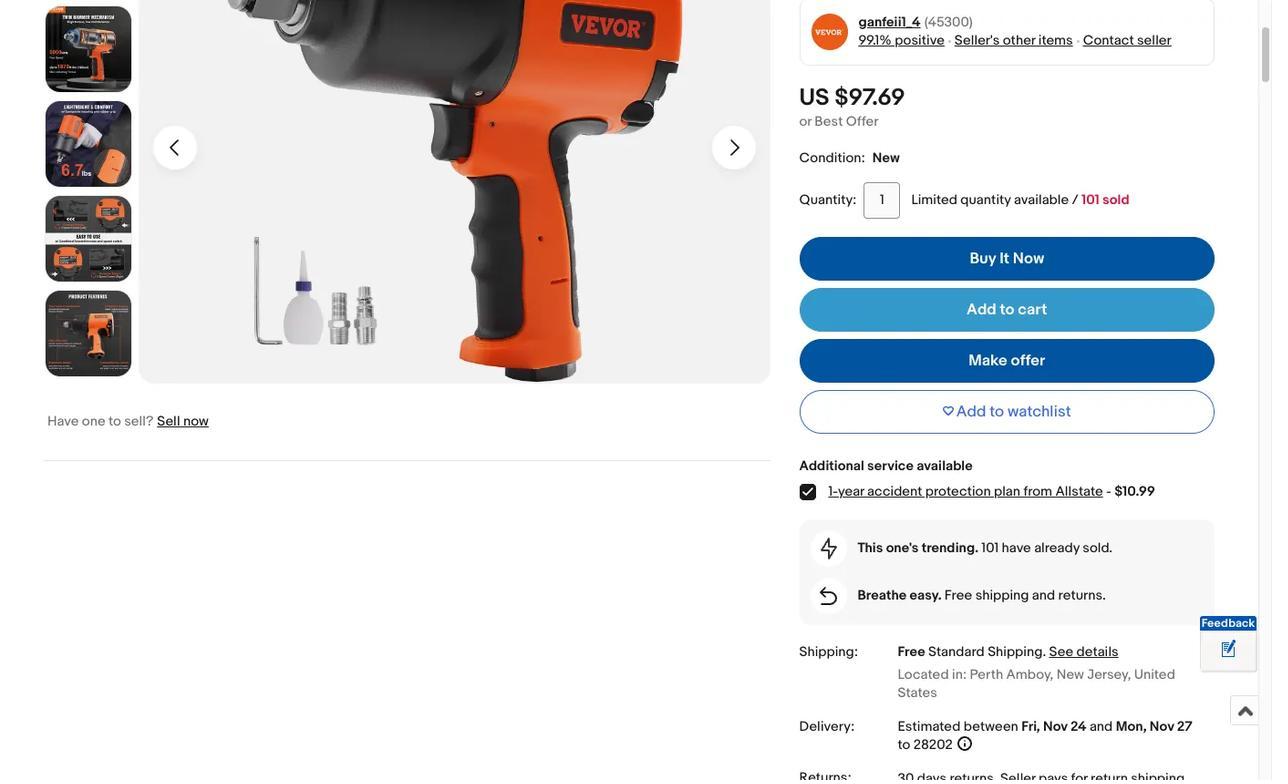 Task type: vqa. For each thing, say whether or not it's contained in the screenshot.
second MATS from the left
no



Task type: locate. For each thing, give the bounding box(es) containing it.
1 vertical spatial available
[[917, 458, 973, 475]]

and right 24
[[1090, 718, 1113, 736]]

in:
[[952, 667, 967, 685]]

ganfeii1_4 (45300)
[[859, 14, 973, 31]]

1 horizontal spatial available
[[1014, 192, 1069, 209]]

sold
[[1103, 192, 1130, 209]]

101 left the have
[[982, 540, 999, 557]]

add to watchlist button
[[800, 390, 1215, 434]]

24
[[1071, 718, 1087, 736]]

available left /
[[1014, 192, 1069, 209]]

nov left 24
[[1044, 718, 1068, 736]]

picture 5 of 12 image
[[46, 291, 131, 377]]

estimated
[[898, 718, 961, 736]]

1-year accident protection plan from allstate - $10.99
[[829, 483, 1156, 501]]

with details__icon image for this
[[821, 538, 837, 560]]

new down see
[[1057, 667, 1085, 685]]

101 right /
[[1082, 192, 1100, 209]]

1 vertical spatial add
[[957, 403, 987, 421]]

1 vertical spatial and
[[1090, 718, 1113, 736]]

make offer
[[969, 352, 1046, 370]]

limited quantity available / 101 sold
[[912, 192, 1130, 209]]

united
[[1135, 667, 1176, 685]]

with details__icon image left this
[[821, 538, 837, 560]]

standard
[[929, 644, 985, 661]]

free up located
[[898, 644, 926, 661]]

with details__icon image
[[821, 538, 837, 560], [820, 587, 837, 606]]

condition: new
[[800, 150, 900, 167]]

new
[[873, 150, 900, 167], [1057, 667, 1085, 685]]

1 vertical spatial new
[[1057, 667, 1085, 685]]

with details__icon image for breathe
[[820, 587, 837, 606]]

and inside estimated between fri, nov 24 and mon, nov 27 to 28202
[[1090, 718, 1113, 736]]

(45300)
[[925, 14, 973, 31]]

between
[[964, 718, 1019, 736]]

one's
[[886, 540, 919, 557]]

to inside estimated between fri, nov 24 and mon, nov 27 to 28202
[[898, 737, 911, 754]]

picture 4 of 12 image
[[46, 196, 131, 282]]

now
[[183, 414, 209, 431]]

2 with details__icon image from the top
[[820, 587, 837, 606]]

it
[[1000, 250, 1010, 268]]

year
[[838, 483, 865, 501]]

located in: perth amboy, new jersey, united states
[[898, 667, 1176, 703]]

1 vertical spatial free
[[898, 644, 926, 661]]

sell?
[[124, 414, 154, 431]]

picture 3 of 12 image
[[46, 101, 131, 187]]

0 vertical spatial available
[[1014, 192, 1069, 209]]

0 vertical spatial and
[[1033, 587, 1056, 605]]

1 horizontal spatial nov
[[1150, 718, 1175, 736]]

1 horizontal spatial 101
[[1082, 192, 1100, 209]]

see details link
[[1050, 644, 1119, 661]]

0 horizontal spatial nov
[[1044, 718, 1068, 736]]

have
[[1002, 540, 1032, 557]]

from
[[1024, 483, 1053, 501]]

delivery:
[[800, 718, 855, 736]]

1 vertical spatial 101
[[982, 540, 999, 557]]

28202
[[914, 737, 953, 754]]

available
[[1014, 192, 1069, 209], [917, 458, 973, 475]]

mon,
[[1116, 718, 1147, 736]]

and
[[1033, 587, 1056, 605], [1090, 718, 1113, 736]]

1 horizontal spatial new
[[1057, 667, 1085, 685]]

0 vertical spatial new
[[873, 150, 900, 167]]

0 horizontal spatial free
[[898, 644, 926, 661]]

$97.69
[[835, 84, 906, 112]]

see
[[1050, 644, 1074, 661]]

.
[[1043, 644, 1046, 661]]

offer
[[846, 113, 879, 130]]

positive
[[895, 32, 945, 49]]

this one's trending. 101 have already sold.
[[858, 540, 1113, 557]]

1 vertical spatial with details__icon image
[[820, 587, 837, 606]]

to inside add to watchlist button
[[990, 403, 1005, 421]]

located
[[898, 667, 949, 685]]

0 vertical spatial free
[[945, 587, 973, 605]]

plan
[[994, 483, 1021, 501]]

to left 28202
[[898, 737, 911, 754]]

vevor air impact wrench 3/4" square drive 1870ft-lb heavy duty torque 90-120psi - picture 1 of 12 image
[[139, 0, 770, 384]]

with details__icon image left the breathe
[[820, 587, 837, 606]]

perth
[[970, 667, 1004, 685]]

99.1% positive
[[859, 32, 945, 49]]

to left cart in the right top of the page
[[1000, 301, 1015, 319]]

1 horizontal spatial and
[[1090, 718, 1113, 736]]

condition:
[[800, 150, 866, 167]]

buy
[[970, 250, 997, 268]]

add for add to cart
[[967, 301, 997, 319]]

to left watchlist
[[990, 403, 1005, 421]]

and left the "returns."
[[1033, 587, 1056, 605]]

free
[[945, 587, 973, 605], [898, 644, 926, 661]]

1 with details__icon image from the top
[[821, 538, 837, 560]]

seller's other items link
[[955, 32, 1073, 49]]

breathe
[[858, 587, 907, 605]]

quantity
[[961, 192, 1011, 209]]

0 horizontal spatial new
[[873, 150, 900, 167]]

nov
[[1044, 718, 1068, 736], [1150, 718, 1175, 736]]

sell now link
[[157, 414, 209, 431]]

add down the make
[[957, 403, 987, 421]]

new up quantity: text field
[[873, 150, 900, 167]]

available up protection
[[917, 458, 973, 475]]

contact seller
[[1083, 32, 1172, 49]]

details
[[1077, 644, 1119, 661]]

nov left 27
[[1150, 718, 1175, 736]]

0 vertical spatial add
[[967, 301, 997, 319]]

jersey,
[[1088, 667, 1132, 685]]

0 horizontal spatial available
[[917, 458, 973, 475]]

99.1%
[[859, 32, 892, 49]]

sold.
[[1083, 540, 1113, 557]]

contact
[[1083, 32, 1134, 49]]

0 vertical spatial with details__icon image
[[821, 538, 837, 560]]

add left cart in the right top of the page
[[967, 301, 997, 319]]

have one to sell? sell now
[[47, 414, 209, 431]]

0 vertical spatial 101
[[1082, 192, 1100, 209]]

free right easy.
[[945, 587, 973, 605]]

service
[[868, 458, 914, 475]]

add to cart
[[967, 301, 1048, 319]]

add inside button
[[957, 403, 987, 421]]



Task type: describe. For each thing, give the bounding box(es) containing it.
shipping
[[988, 644, 1043, 661]]

offer
[[1011, 352, 1046, 370]]

add for add to watchlist
[[957, 403, 987, 421]]

accident
[[868, 483, 923, 501]]

watchlist
[[1008, 403, 1072, 421]]

buy it now
[[970, 250, 1045, 268]]

shipping
[[976, 587, 1030, 605]]

items
[[1039, 32, 1073, 49]]

sell
[[157, 414, 180, 431]]

breathe easy. free shipping and returns.
[[858, 587, 1106, 605]]

quantity:
[[800, 192, 857, 209]]

now
[[1013, 250, 1045, 268]]

standard shipping . see details
[[929, 644, 1119, 661]]

new inside located in: perth amboy, new jersey, united states
[[1057, 667, 1085, 685]]

seller
[[1138, 32, 1172, 49]]

already
[[1035, 540, 1080, 557]]

27
[[1178, 718, 1193, 736]]

trending.
[[922, 540, 979, 557]]

estimated between fri, nov 24 and mon, nov 27 to 28202
[[898, 718, 1193, 754]]

0 horizontal spatial and
[[1033, 587, 1056, 605]]

make offer link
[[800, 339, 1215, 383]]

buy it now link
[[800, 237, 1215, 281]]

fri,
[[1022, 718, 1041, 736]]

make
[[969, 352, 1008, 370]]

other
[[1003, 32, 1036, 49]]

us
[[800, 84, 830, 112]]

to right one
[[108, 414, 121, 431]]

ganfeii1_4 image
[[811, 13, 848, 51]]

allstate
[[1056, 483, 1104, 501]]

99.1% positive link
[[859, 32, 945, 49]]

one
[[82, 414, 105, 431]]

amboy,
[[1007, 667, 1054, 685]]

best
[[815, 113, 843, 130]]

add to cart link
[[800, 288, 1215, 332]]

cart
[[1018, 301, 1048, 319]]

easy.
[[910, 587, 942, 605]]

us $97.69 or best offer
[[800, 84, 906, 130]]

add to watchlist
[[957, 403, 1072, 421]]

additional
[[800, 458, 865, 475]]

returns.
[[1059, 587, 1106, 605]]

this
[[858, 540, 883, 557]]

seller's
[[955, 32, 1000, 49]]

ganfeii1_4
[[859, 14, 921, 31]]

additional service available
[[800, 458, 973, 475]]

have
[[47, 414, 79, 431]]

available for quantity
[[1014, 192, 1069, 209]]

contact seller link
[[1083, 32, 1172, 49]]

or
[[800, 113, 812, 130]]

1 nov from the left
[[1044, 718, 1068, 736]]

/
[[1072, 192, 1079, 209]]

2 nov from the left
[[1150, 718, 1175, 736]]

$10.99
[[1115, 483, 1156, 501]]

protection
[[926, 483, 991, 501]]

limited
[[912, 192, 958, 209]]

1-
[[829, 483, 838, 501]]

seller's other items
[[955, 32, 1073, 49]]

picture 2 of 12 image
[[46, 6, 131, 92]]

1 horizontal spatial free
[[945, 587, 973, 605]]

0 horizontal spatial 101
[[982, 540, 999, 557]]

to inside add to cart link
[[1000, 301, 1015, 319]]

-
[[1107, 483, 1112, 501]]

shipping:
[[800, 644, 858, 661]]

Quantity: text field
[[864, 182, 901, 219]]

available for service
[[917, 458, 973, 475]]

states
[[898, 686, 938, 703]]

ganfeii1_4 link
[[859, 14, 921, 32]]



